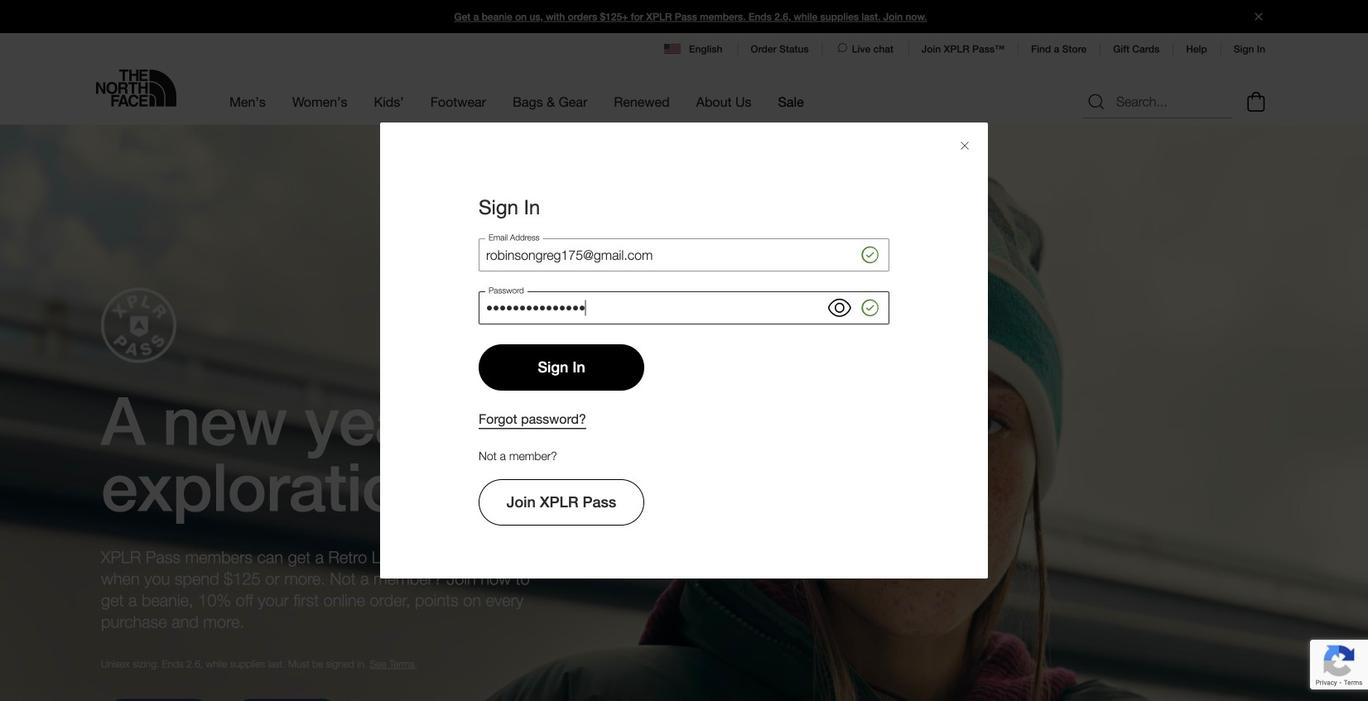 Task type: locate. For each thing, give the bounding box(es) containing it.
the north face home page image
[[96, 70, 176, 107]]

search all image
[[1087, 92, 1106, 112]]

a woman looks at you with a straight face. she is outside wearing the north face retro logo beanie, and north face down jacket in pine needle. image
[[0, 124, 1368, 701]]

None password field
[[479, 292, 889, 325]]

None text field
[[479, 239, 889, 272]]

switch visibility password image
[[828, 296, 851, 320]]

Search search field
[[1083, 85, 1232, 119]]



Task type: describe. For each thing, give the bounding box(es) containing it.
view cart image
[[1243, 90, 1270, 114]]

close image
[[1248, 13, 1270, 20]]

loyalty logo image
[[101, 287, 176, 363]]



Task type: vqa. For each thing, say whether or not it's contained in the screenshot.
Renewed
no



